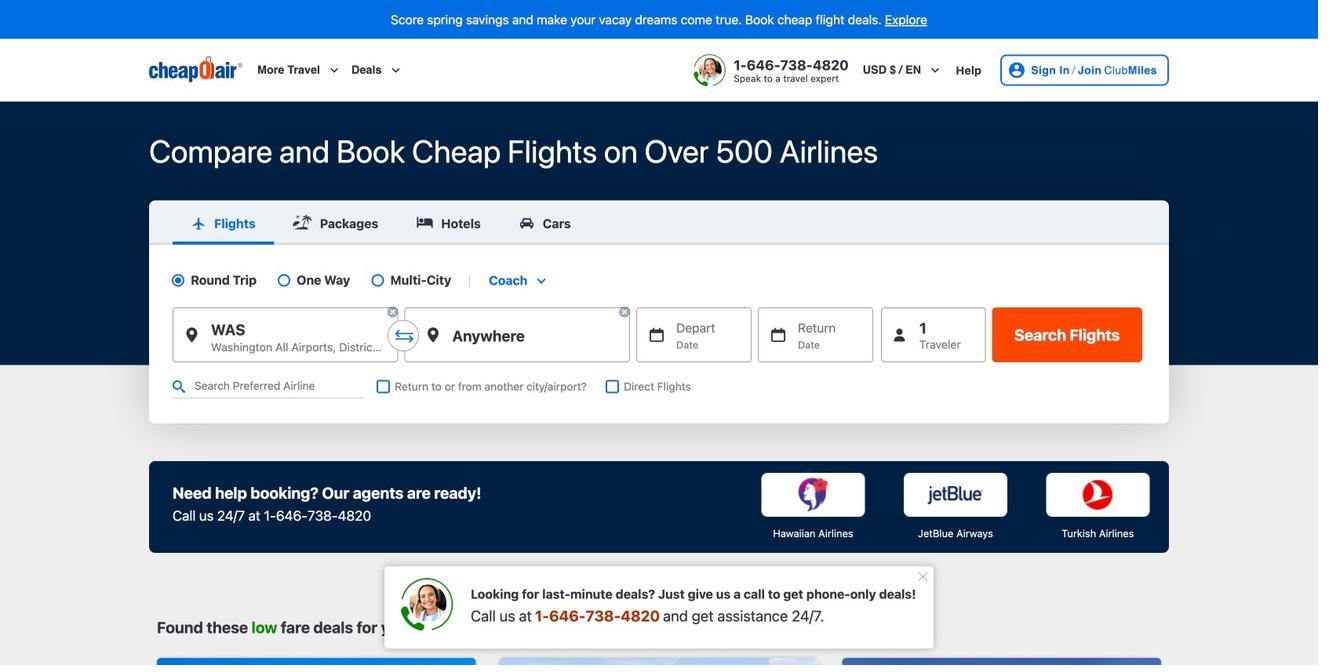 Task type: describe. For each thing, give the bounding box(es) containing it.
speak to a travel expert image
[[694, 54, 726, 87]]

search widget tabs tab list
[[149, 201, 1170, 245]]

hawaiian airlines image
[[762, 473, 865, 517]]



Task type: locate. For each thing, give the bounding box(es) containing it.
cookie consent banner dialog
[[0, 593, 1319, 666]]

None field
[[483, 273, 551, 289]]

jetblue airways image
[[904, 473, 1008, 517]]

clear field image
[[387, 306, 399, 319]]

Search Preferred Airline text field
[[173, 375, 364, 399]]

clear field image
[[619, 306, 631, 319]]

None button
[[992, 308, 1143, 363]]

None search field
[[0, 102, 1319, 666]]

form
[[149, 201, 1170, 424]]

turkish airlines image
[[1047, 473, 1150, 517]]

search image
[[173, 381, 185, 393]]

call us at1-646-738-4820 image
[[400, 579, 453, 632]]



